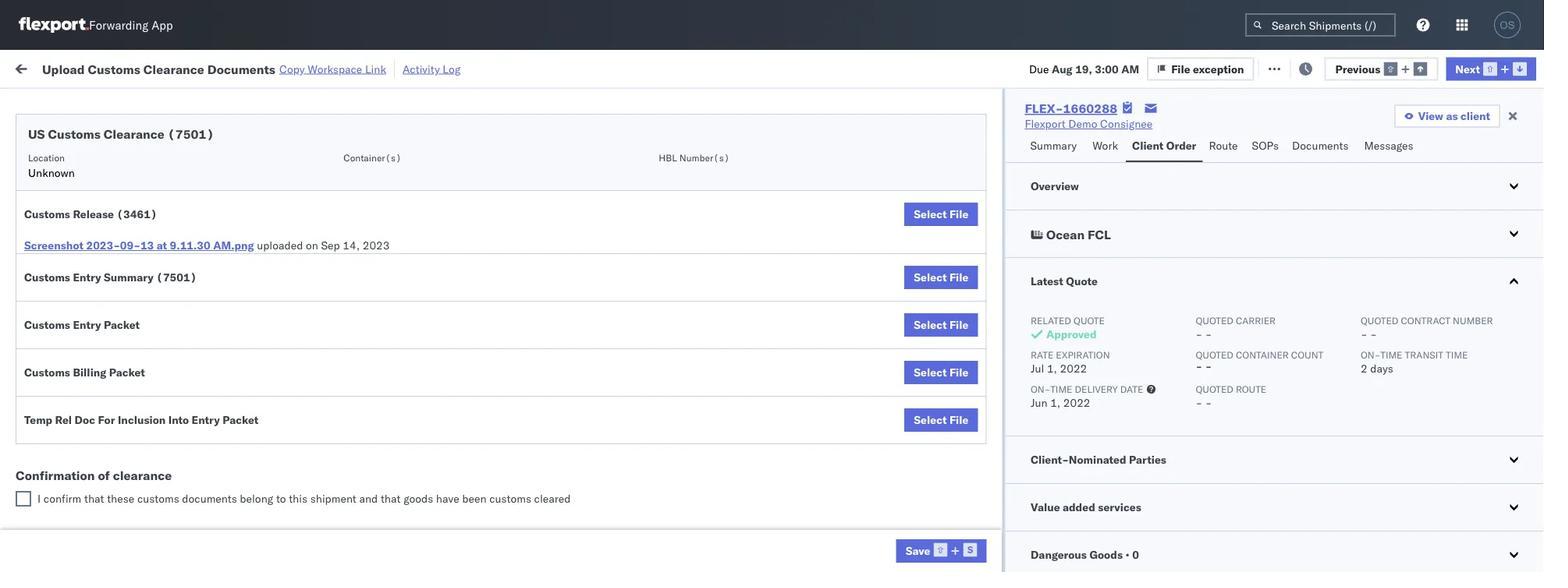 Task type: describe. For each thing, give the bounding box(es) containing it.
2 flex-1846748 from the top
[[942, 191, 1023, 204]]

upload customs clearance documents button
[[36, 327, 230, 344]]

1 lhuu7894563, uetu5238478 from the top
[[1054, 362, 1213, 376]]

time for on-time delivery date
[[1050, 384, 1072, 395]]

entry for summary
[[73, 271, 101, 284]]

upload customs clearance documents link
[[36, 327, 230, 342]]

schedule delivery appointment for 2:59 am edt, nov 5, 2022
[[36, 259, 192, 272]]

759
[[286, 60, 307, 74]]

activity log
[[403, 62, 461, 76]]

customs down by:
[[48, 126, 101, 142]]

clearance
[[113, 468, 172, 484]]

from down upload customs clearance documents button
[[121, 362, 144, 375]]

aug
[[1052, 62, 1073, 75]]

ceau7522281, for schedule delivery appointment
[[1054, 259, 1134, 273]]

8 resize handle column header from the left
[[1139, 121, 1158, 573]]

customs release (3461)
[[24, 208, 157, 221]]

am right to
[[301, 500, 319, 513]]

os
[[1500, 19, 1515, 31]]

1 test123456 from the top
[[1166, 156, 1231, 170]]

2 horizontal spatial time
[[1446, 349, 1468, 361]]

confirm delivery button
[[36, 464, 119, 481]]

jul
[[1030, 362, 1044, 376]]

file for customs billing packet
[[950, 366, 969, 380]]

flexport demo consignee link
[[1025, 116, 1153, 132]]

i confirm that these customs documents belong to this shipment and that goods have been customs cleared
[[37, 492, 571, 506]]

on-time transit time 2 days
[[1360, 349, 1468, 376]]

4 2:59 from the top
[[274, 259, 298, 273]]

2 lhuu7894563, from the top
[[1054, 396, 1135, 410]]

action
[[1491, 60, 1525, 74]]

angeles, for fourth schedule pickup from los angeles, ca link from the top of the page
[[167, 362, 210, 375]]

2:59 am edt, nov 5, 2022 for 3rd 'schedule pickup from los angeles, ca' button from the top of the page
[[274, 294, 411, 307]]

1893174
[[976, 500, 1023, 513]]

1 vertical spatial on
[[306, 239, 318, 252]]

confirm pickup from los angeles, ca button
[[36, 430, 222, 447]]

customs up screenshot
[[24, 208, 70, 221]]

2130387
[[976, 534, 1023, 548]]

workitem button
[[9, 124, 249, 140]]

3 uetu5238478 from the top
[[1138, 431, 1213, 444]]

2 5, from the top
[[371, 191, 381, 204]]

activity log button
[[403, 59, 461, 78]]

quoted route - -
[[1195, 384, 1266, 410]]

hbl
[[659, 152, 677, 163]]

4 lhuu7894563, uetu5238478 from the top
[[1054, 465, 1213, 479]]

schedule pickup from los angeles, ca for 3rd schedule pickup from los angeles, ca link
[[36, 293, 228, 307]]

1 savant from the top
[[1415, 156, 1449, 170]]

3 lhuu7894563, from the top
[[1054, 431, 1135, 444]]

next button
[[1446, 57, 1536, 81]]

0 vertical spatial 2023
[[363, 239, 390, 252]]

appointment for 2:59 am est, dec 14, 2022
[[128, 396, 192, 410]]

quote
[[1073, 315, 1104, 327]]

ocean fcl for 5th schedule pickup from los angeles, ca link from the bottom of the page
[[523, 191, 577, 204]]

demo
[[1069, 117, 1097, 131]]

1 ceau7522281, from the top
[[1054, 156, 1134, 170]]

09-
[[120, 239, 140, 252]]

1 flex-1889466 from the top
[[942, 362, 1023, 376]]

app
[[152, 18, 173, 32]]

2 resize handle column header from the left
[[436, 121, 455, 573]]

date
[[1120, 384, 1143, 395]]

previous
[[1335, 62, 1381, 75]]

5 schedule pickup from los angeles, ca button from the top
[[36, 498, 228, 515]]

2 schedule pickup from los angeles, ca button from the top
[[36, 224, 228, 241]]

6 2:59 from the top
[[274, 397, 298, 410]]

1 1846748 from the top
[[976, 156, 1023, 170]]

quoted for quoted route - -
[[1195, 384, 1233, 395]]

goods
[[1089, 549, 1122, 562]]

2:00 am est, nov 9, 2022
[[274, 328, 410, 342]]

est, for 13,
[[321, 500, 345, 513]]

3 schedule pickup from los angeles, ca link from the top
[[36, 292, 228, 308]]

confirm
[[44, 492, 81, 506]]

1 horizontal spatial at
[[310, 60, 319, 74]]

clearance for us customs clearance (7501)
[[104, 126, 165, 142]]

1846748 for upload customs clearance documents 'link'
[[976, 328, 1023, 342]]

schedule for third schedule delivery appointment button from the bottom of the page
[[36, 156, 82, 169]]

2 savant from the top
[[1415, 259, 1449, 273]]

workspace
[[308, 62, 362, 76]]

dec for 14,
[[347, 397, 368, 410]]

location
[[28, 152, 65, 163]]

2 2:59 from the top
[[274, 191, 298, 204]]

next
[[1456, 62, 1480, 75]]

ceau7522281, hlxu6269489, hlxu8034992 for schedule delivery appointment
[[1054, 259, 1296, 273]]

confirm for confirm delivery
[[36, 465, 76, 478]]

route
[[1236, 384, 1266, 395]]

customs up customs billing packet
[[24, 318, 70, 332]]

2 lhuu7894563, uetu5238478 from the top
[[1054, 396, 1213, 410]]

fcl for upload customs clearance documents 'link'
[[558, 328, 577, 342]]

1 2:59 from the top
[[274, 156, 298, 170]]

hlxu6269489, for schedule delivery appointment
[[1137, 259, 1217, 273]]

4 1889466 from the top
[[976, 465, 1023, 479]]

2 abcdefg78456546 from the top
[[1166, 397, 1270, 410]]

release
[[73, 208, 114, 221]]

file for temp rel doc for inclusion into entry packet
[[950, 414, 969, 427]]

ca inside button
[[207, 430, 222, 444]]

cleared
[[534, 492, 571, 506]]

los up (3461)
[[147, 190, 165, 204]]

ocean fcl for confirm pickup from los angeles, ca link
[[523, 431, 577, 445]]

quoted contract number - - rate expiration jul 1, 2022
[[1030, 315, 1493, 376]]

customs down forwarding
[[88, 61, 140, 77]]

am left the container(s)
[[301, 156, 319, 170]]

1 1889466 from the top
[[976, 362, 1023, 376]]

summary inside 'button'
[[1030, 139, 1077, 153]]

1 schedule delivery appointment link from the top
[[36, 155, 192, 170]]

3 hlxu6269489, from the top
[[1137, 225, 1217, 238]]

est, for 9,
[[321, 328, 345, 342]]

759 at risk
[[286, 60, 340, 74]]

pickup for confirm pickup from los angeles, ca button
[[79, 430, 112, 444]]

related quote
[[1030, 315, 1104, 327]]

13
[[140, 239, 154, 252]]

3 1889466 from the top
[[976, 431, 1023, 445]]

(0)
[[253, 60, 273, 74]]

1846748 for 2:59 am edt, nov 5, 2022's schedule delivery appointment link
[[976, 259, 1023, 273]]

client
[[1461, 109, 1490, 123]]

5 5, from the top
[[371, 294, 381, 307]]

4 schedule pickup from los angeles, ca link from the top
[[36, 361, 228, 376]]

1 horizontal spatial exception
[[1300, 60, 1351, 74]]

quoted for quoted carrier - -
[[1195, 315, 1233, 327]]

messages button
[[1358, 132, 1422, 162]]

schedule delivery appointment button for 2:59 am edt, nov 5, 2022
[[36, 258, 192, 275]]

6 resize handle column header from the left
[[890, 121, 909, 573]]

3 ceau7522281, hlxu6269489, hlxu8034992 from the top
[[1054, 225, 1296, 238]]

file for customs entry summary (7501)
[[950, 271, 969, 284]]

batch action button
[[1433, 56, 1535, 79]]

dangerous goods • 0
[[1030, 549, 1139, 562]]

4 lhuu7894563, from the top
[[1054, 465, 1135, 479]]

pickup for 4th 'schedule pickup from los angeles, ca' button from the bottom of the page
[[85, 224, 119, 238]]

3 abcdefg78456546 from the top
[[1166, 431, 1270, 445]]

3 edt, from the top
[[321, 225, 346, 239]]

confirm pickup from los angeles, ca link
[[36, 430, 222, 445]]

1 flex-1846748 from the top
[[942, 156, 1023, 170]]

3 lhuu7894563, uetu5238478 from the top
[[1054, 431, 1213, 444]]

quoted for quoted container count - -
[[1195, 349, 1233, 361]]

schedule pickup from los angeles, ca for 4th schedule pickup from los angeles, ca link from the bottom
[[36, 224, 228, 238]]

1 resize handle column header from the left
[[246, 121, 265, 573]]

schedule pickup from los angeles, ca for 5th schedule pickup from los angeles, ca link from the bottom of the page
[[36, 190, 228, 204]]

los inside confirm pickup from los angeles, ca link
[[141, 430, 158, 444]]

select file for customs entry packet
[[914, 318, 969, 332]]

os button
[[1490, 7, 1525, 43]]

pickup for 5th 'schedule pickup from los angeles, ca' button from the top of the page
[[85, 499, 119, 513]]

1 horizontal spatial file exception
[[1278, 60, 1351, 74]]

1 hlxu6269489, from the top
[[1137, 156, 1217, 170]]

hlxu8034992 for schedule pickup from los angeles, ca
[[1220, 190, 1296, 204]]

am up uploaded
[[301, 191, 319, 204]]

documents button
[[1286, 132, 1358, 162]]

carrier
[[1236, 315, 1275, 327]]

order
[[1166, 139, 1196, 153]]

overview
[[1030, 179, 1079, 193]]

account
[[826, 534, 867, 548]]

7 2:59 from the top
[[274, 500, 298, 513]]

workitem
[[17, 128, 58, 139]]

upload for upload customs clearance documents copy workspace link
[[42, 61, 85, 77]]

operator
[[1380, 128, 1417, 139]]

3 2:59 am edt, nov 5, 2022 from the top
[[274, 225, 411, 239]]

client-nominated parties
[[1030, 453, 1166, 467]]

pickup for 3rd 'schedule pickup from los angeles, ca' button from the top of the page
[[85, 293, 119, 307]]

1 customs from the left
[[137, 492, 179, 506]]

23,
[[370, 431, 387, 445]]

customs inside 'link'
[[74, 327, 118, 341]]

4 flex-1889466 from the top
[[942, 465, 1023, 479]]

5 2:59 from the top
[[274, 294, 298, 307]]

10 resize handle column header from the left
[[1465, 121, 1483, 573]]

schedule for 2:59 am edt, nov 5, 2022's schedule delivery appointment button
[[36, 259, 82, 272]]

2 customs from the left
[[489, 492, 531, 506]]

save
[[906, 544, 930, 558]]

los down clearance at the left bottom of the page
[[147, 499, 165, 513]]

select for customs billing packet
[[914, 366, 947, 380]]

4 uetu5238478 from the top
[[1138, 465, 1213, 479]]

us customs clearance (7501)
[[28, 126, 214, 142]]

ocean fcl inside button
[[1046, 227, 1111, 243]]

screenshot
[[24, 239, 83, 252]]

select for temp rel doc for inclusion into entry packet
[[914, 414, 947, 427]]

1 uetu5238478 from the top
[[1138, 362, 1213, 376]]

uploaded
[[257, 239, 303, 252]]

test123456 for schedule delivery appointment
[[1166, 259, 1231, 273]]

schedule for 5th 'schedule pickup from los angeles, ca' button from the bottom
[[36, 190, 82, 204]]

fcl for 3rd schedule pickup from los angeles, ca link
[[558, 294, 577, 307]]

5 resize handle column header from the left
[[719, 121, 738, 573]]

messages
[[1364, 139, 1413, 153]]

hbl number(s)
[[659, 152, 730, 163]]

1 omkar savant from the top
[[1380, 156, 1449, 170]]

as
[[1446, 109, 1458, 123]]

fcl for confirm pickup from los angeles, ca link
[[558, 431, 577, 445]]

entry for packet
[[73, 318, 101, 332]]

3:00
[[1095, 62, 1119, 75]]

from down clearance at the left bottom of the page
[[121, 499, 144, 513]]

fcl for fifth schedule pickup from los angeles, ca link from the top of the page
[[558, 500, 577, 513]]

time for on-time transit time 2 days
[[1380, 349, 1402, 361]]

delivery for 2:59 am edt, nov 5, 2022's schedule delivery appointment button
[[85, 259, 125, 272]]

value
[[1030, 501, 1060, 515]]

2
[[1360, 362, 1367, 376]]

view as client button
[[1394, 105, 1501, 128]]

from up (3461)
[[121, 190, 144, 204]]

select file for customs entry summary (7501)
[[914, 271, 969, 284]]

clearance for upload customs clearance documents copy workspace link
[[143, 61, 204, 77]]

9.11.30
[[170, 239, 210, 252]]

select file button for customs release (3461)
[[905, 203, 978, 226]]

integration
[[746, 534, 799, 548]]

services
[[1098, 501, 1141, 515]]

3 resize handle column header from the left
[[496, 121, 515, 573]]

number
[[1453, 315, 1493, 327]]

have
[[436, 492, 459, 506]]

est, for 23,
[[320, 431, 344, 445]]

dangerous
[[1030, 549, 1087, 562]]

1 schedule delivery appointment button from the top
[[36, 155, 192, 172]]

us
[[28, 126, 45, 142]]

los up 13
[[147, 224, 165, 238]]

3 flex-1889466 from the top
[[942, 431, 1023, 445]]

1 ceau7522281, hlxu6269489, hlxu8034992 from the top
[[1054, 156, 1296, 170]]

client order button
[[1126, 132, 1203, 162]]

9 resize handle column header from the left
[[1353, 121, 1372, 573]]

on-time delivery date
[[1030, 384, 1143, 395]]

am.png
[[213, 239, 254, 252]]

container
[[1236, 349, 1288, 361]]

hlxu8034992 for schedule delivery appointment
[[1220, 259, 1296, 273]]

location unknown
[[28, 152, 75, 180]]

value added services
[[1030, 501, 1141, 515]]

schedule for 3rd 'schedule pickup from los angeles, ca' button from the top of the page
[[36, 293, 82, 307]]

confirm pickup from los angeles, ca
[[36, 430, 222, 444]]

los up upload customs clearance documents
[[147, 293, 165, 307]]

flex-1893174
[[942, 500, 1023, 513]]

copy
[[279, 62, 305, 76]]

from up 09-
[[121, 224, 144, 238]]

1 hlxu8034992 from the top
[[1220, 156, 1296, 170]]



Task type: locate. For each thing, give the bounding box(es) containing it.
0 horizontal spatial on-
[[1030, 384, 1050, 395]]

appointment up inclusion
[[128, 396, 192, 410]]

that
[[84, 492, 104, 506], [381, 492, 401, 506]]

0 vertical spatial schedule delivery appointment button
[[36, 155, 192, 172]]

schedule delivery appointment link up for
[[36, 395, 192, 411]]

ocean inside button
[[1046, 227, 1084, 243]]

4 2:59 am edt, nov 5, 2022 from the top
[[274, 259, 411, 273]]

on left the 'sep' in the left of the page
[[306, 239, 318, 252]]

time up jun 1, 2022
[[1050, 384, 1072, 395]]

select for customs release (3461)
[[914, 208, 947, 221]]

schedule pickup from los angeles, ca
[[36, 190, 228, 204], [36, 224, 228, 238], [36, 293, 228, 307], [36, 362, 228, 375], [36, 499, 228, 513]]

2 1889466 from the top
[[976, 397, 1023, 410]]

schedule pickup from los angeles, ca link down the customs entry summary (7501) on the left top of the page
[[36, 292, 228, 308]]

abcdefg78456546
[[1166, 362, 1270, 376], [1166, 397, 1270, 410], [1166, 431, 1270, 445], [1166, 465, 1270, 479]]

2 uetu5238478 from the top
[[1138, 396, 1213, 410]]

0 vertical spatial on-
[[1360, 349, 1380, 361]]

schedule delivery appointment up for
[[36, 396, 192, 410]]

appointment for 2:59 am edt, nov 5, 2022
[[128, 259, 192, 272]]

ceau7522281, hlxu6269489, hlxu8034992 for schedule pickup from los angeles, ca
[[1054, 190, 1296, 204]]

fcl for 2:59 am est, dec 14, 2022's schedule delivery appointment link
[[558, 397, 577, 410]]

rel
[[55, 414, 72, 427]]

3 schedule delivery appointment link from the top
[[36, 395, 192, 411]]

3 schedule from the top
[[36, 224, 82, 238]]

6 flex-1846748 from the top
[[942, 328, 1023, 342]]

lhuu7894563, uetu5238478 up date
[[1054, 362, 1213, 376]]

1 vertical spatial appointment
[[128, 259, 192, 272]]

pickup
[[85, 190, 119, 204], [85, 224, 119, 238], [85, 293, 119, 307], [85, 362, 119, 375], [79, 430, 112, 444], [85, 499, 119, 513]]

3 1846748 from the top
[[976, 225, 1023, 239]]

schedule pickup from los angeles, ca button
[[36, 189, 228, 206], [36, 224, 228, 241], [36, 292, 228, 309], [36, 361, 228, 378], [36, 498, 228, 515]]

0 vertical spatial confirm
[[36, 430, 76, 444]]

schedule delivery appointment link down the us customs clearance (7501)
[[36, 155, 192, 170]]

schedule pickup from los angeles, ca link down upload customs clearance documents button
[[36, 361, 228, 376]]

summary down 09-
[[104, 271, 154, 284]]

0 horizontal spatial numbers
[[1054, 134, 1093, 146]]

2 schedule pickup from los angeles, ca link from the top
[[36, 224, 228, 239]]

documents for upload customs clearance documents copy workspace link
[[207, 61, 275, 77]]

pickup for 2nd 'schedule pickup from los angeles, ca' button from the bottom
[[85, 362, 119, 375]]

unknown
[[28, 166, 75, 180]]

quoted inside the quoted contract number - - rate expiration jul 1, 2022
[[1360, 315, 1398, 327]]

schedule pickup from los angeles, ca up 09-
[[36, 224, 228, 238]]

4 1846748 from the top
[[976, 259, 1023, 273]]

customs down clearance at the left bottom of the page
[[137, 492, 179, 506]]

batch
[[1457, 60, 1488, 74]]

0 vertical spatial packet
[[104, 318, 140, 332]]

1 vertical spatial upload
[[36, 327, 71, 341]]

confirm inside button
[[36, 465, 76, 478]]

work
[[45, 57, 85, 78]]

documents inside 'link'
[[174, 327, 230, 341]]

these
[[107, 492, 134, 506]]

documents
[[207, 61, 275, 77], [1292, 139, 1349, 153], [174, 327, 230, 341]]

from inside button
[[115, 430, 138, 444]]

1 schedule from the top
[[36, 156, 82, 169]]

schedule delivery appointment button down 2023-
[[36, 258, 192, 275]]

select file
[[914, 208, 969, 221], [914, 271, 969, 284], [914, 318, 969, 332], [914, 366, 969, 380], [914, 414, 969, 427]]

1 vertical spatial 1,
[[1050, 396, 1060, 410]]

0 horizontal spatial at
[[157, 239, 167, 252]]

est, for 14,
[[321, 397, 345, 410]]

view
[[1418, 109, 1443, 123]]

customs entry summary (7501)
[[24, 271, 197, 284]]

angeles, for 3rd schedule pickup from los angeles, ca link
[[167, 293, 210, 307]]

am down uploaded
[[301, 259, 319, 273]]

documents for upload customs clearance documents
[[174, 327, 230, 341]]

customs up billing
[[74, 327, 118, 341]]

appointment down 13
[[128, 259, 192, 272]]

omkar savant
[[1380, 156, 1449, 170], [1380, 259, 1449, 273]]

packet
[[104, 318, 140, 332], [109, 366, 145, 380], [223, 414, 258, 427]]

schedule for 5th 'schedule pickup from los angeles, ca' button from the top of the page
[[36, 499, 82, 513]]

1, inside the quoted contract number - - rate expiration jul 1, 2022
[[1047, 362, 1057, 376]]

2 that from the left
[[381, 492, 401, 506]]

confirm delivery
[[36, 465, 119, 478]]

0 vertical spatial 1,
[[1047, 362, 1057, 376]]

latest quote
[[1030, 275, 1097, 288]]

schedule up customs entry packet
[[36, 293, 82, 307]]

schedule delivery appointment button down the us customs clearance (7501)
[[36, 155, 192, 172]]

5 ceau7522281, hlxu6269489, hlxu8034992 from the top
[[1054, 328, 1296, 341]]

2 vertical spatial entry
[[192, 414, 220, 427]]

hlxu8034992 down carrier at the right of page
[[1220, 328, 1296, 341]]

1 vertical spatial (7501)
[[156, 271, 197, 284]]

3 select from the top
[[914, 318, 947, 332]]

clearance down app
[[143, 61, 204, 77]]

1 horizontal spatial summary
[[1030, 139, 1077, 153]]

5 schedule pickup from los angeles, ca link from the top
[[36, 498, 228, 514]]

0 vertical spatial schedule delivery appointment
[[36, 156, 192, 169]]

hlxu8034992 down ocean fcl button
[[1220, 259, 1296, 273]]

angeles, for 4th schedule pickup from los angeles, ca link from the bottom
[[167, 224, 210, 238]]

entry right into
[[192, 414, 220, 427]]

11 resize handle column header from the left
[[1516, 121, 1535, 573]]

test123456 for schedule pickup from los angeles, ca
[[1166, 191, 1231, 204]]

1 vertical spatial clearance
[[104, 126, 165, 142]]

schedule down workitem
[[36, 156, 82, 169]]

angeles, for 5th schedule pickup from los angeles, ca link from the bottom of the page
[[167, 190, 210, 204]]

1, right jun
[[1050, 396, 1060, 410]]

3 schedule delivery appointment from the top
[[36, 396, 192, 410]]

edt, for 5th schedule pickup from los angeles, ca link from the bottom of the page
[[321, 191, 346, 204]]

lhuu7894563, up nominated
[[1054, 431, 1135, 444]]

summary down flexport
[[1030, 139, 1077, 153]]

schedule delivery appointment down 2023-
[[36, 259, 192, 272]]

None checkbox
[[16, 492, 31, 507]]

0 vertical spatial dec
[[347, 397, 368, 410]]

2 vertical spatial appointment
[[128, 396, 192, 410]]

goods
[[404, 492, 433, 506]]

2 vertical spatial schedule delivery appointment link
[[36, 395, 192, 411]]

2:59 am edt, nov 5, 2022 for 2:59 am edt, nov 5, 2022's schedule delivery appointment button
[[274, 259, 411, 273]]

pickup for 5th 'schedule pickup from los angeles, ca' button from the bottom
[[85, 190, 119, 204]]

2 1846748 from the top
[[976, 191, 1023, 204]]

abcdefg78456546 down route on the bottom
[[1166, 397, 1270, 410]]

schedule pickup from los angeles, ca button down (3461)
[[36, 224, 228, 241]]

dec up 7:00 pm est, dec 23, 2022 at the bottom left of page
[[347, 397, 368, 410]]

container numbers
[[1054, 121, 1096, 146]]

clearance down the customs entry summary (7501) on the left top of the page
[[121, 327, 171, 341]]

7:00
[[274, 431, 298, 445]]

schedule down "confirmation"
[[36, 499, 82, 513]]

5 edt, from the top
[[321, 294, 346, 307]]

on- inside on-time transit time 2 days
[[1360, 349, 1380, 361]]

6 schedule from the top
[[36, 362, 82, 375]]

0 horizontal spatial summary
[[104, 271, 154, 284]]

6 1846748 from the top
[[976, 328, 1023, 342]]

clearance for upload customs clearance documents
[[121, 327, 171, 341]]

Search Work text field
[[1020, 56, 1190, 79]]

2 select from the top
[[914, 271, 947, 284]]

quoted container count - -
[[1195, 349, 1323, 373]]

schedule delivery appointment button up for
[[36, 395, 192, 412]]

schedule pickup from los angeles, ca for fifth schedule pickup from los angeles, ca link from the top of the page
[[36, 499, 228, 513]]

2023 right the 'sep' in the left of the page
[[363, 239, 390, 252]]

view as client
[[1418, 109, 1490, 123]]

2 schedule delivery appointment from the top
[[36, 259, 192, 272]]

file exception button
[[1254, 56, 1361, 79], [1254, 56, 1361, 79], [1147, 57, 1254, 81], [1147, 57, 1254, 81]]

1846748 for 5th schedule pickup from los angeles, ca link from the bottom of the page
[[976, 191, 1023, 204]]

documents inside button
[[1292, 139, 1349, 153]]

fcl for 5th schedule pickup from los angeles, ca link from the bottom of the page
[[558, 191, 577, 204]]

5 hlxu6269489, from the top
[[1137, 328, 1217, 341]]

work inside work button
[[1093, 139, 1118, 153]]

on- up jun
[[1030, 384, 1050, 395]]

consignee
[[1100, 117, 1153, 131]]

my work
[[16, 57, 85, 78]]

1 horizontal spatial numbers
[[1222, 128, 1261, 139]]

schedule up screenshot
[[36, 224, 82, 238]]

0 vertical spatial entry
[[73, 271, 101, 284]]

hlxu6269489, for upload customs clearance documents
[[1137, 328, 1217, 341]]

1 confirm from the top
[[36, 430, 76, 444]]

1 horizontal spatial work
[[1093, 139, 1118, 153]]

1 horizontal spatial on
[[381, 60, 394, 74]]

abcdefg78456546 up the value added services button
[[1166, 465, 1270, 479]]

schedule delivery appointment for 2:59 am est, dec 14, 2022
[[36, 396, 192, 410]]

1 vertical spatial schedule delivery appointment
[[36, 259, 192, 272]]

4 hlxu6269489, from the top
[[1137, 259, 1217, 273]]

clearance
[[143, 61, 204, 77], [104, 126, 165, 142], [121, 327, 171, 341]]

lhuu7894563, uetu5238478 up services at the right
[[1054, 465, 1213, 479]]

am up pm
[[301, 397, 319, 410]]

confirm for confirm pickup from los angeles, ca
[[36, 430, 76, 444]]

select file for customs release (3461)
[[914, 208, 969, 221]]

est, right pm
[[320, 431, 344, 445]]

5 flex-1846748 from the top
[[942, 294, 1023, 307]]

3 flex-1846748 from the top
[[942, 225, 1023, 239]]

1 horizontal spatial on-
[[1360, 349, 1380, 361]]

route button
[[1203, 132, 1246, 162]]

abcdefg78456546 up quoted route - -
[[1166, 362, 1270, 376]]

1 schedule delivery appointment from the top
[[36, 156, 192, 169]]

2 omkar savant from the top
[[1380, 259, 1449, 273]]

entry down 2023-
[[73, 271, 101, 284]]

ocean fcl for 3rd schedule pickup from los angeles, ca link
[[523, 294, 577, 307]]

exception down search shipments (/) text box
[[1300, 60, 1351, 74]]

customs
[[88, 61, 140, 77], [48, 126, 101, 142], [24, 208, 70, 221], [24, 271, 70, 284], [24, 318, 70, 332], [74, 327, 118, 341], [24, 366, 70, 380]]

packet for customs billing packet
[[109, 366, 145, 380]]

7 schedule from the top
[[36, 396, 82, 410]]

3 5, from the top
[[371, 225, 381, 239]]

14, right the 'sep' in the left of the page
[[343, 239, 360, 252]]

numbers inside container numbers
[[1054, 134, 1093, 146]]

1 lhuu7894563, from the top
[[1054, 362, 1135, 376]]

am left the 'sep' in the left of the page
[[301, 225, 319, 239]]

ceau7522281, for schedule pickup from los angeles, ca
[[1054, 190, 1134, 204]]

lhuu7894563, down delivery at the bottom of the page
[[1054, 396, 1135, 410]]

ceau7522281, for upload customs clearance documents
[[1054, 328, 1134, 341]]

1 vertical spatial documents
[[1292, 139, 1349, 153]]

schedule pickup from los angeles, ca link down clearance at the left bottom of the page
[[36, 498, 228, 514]]

latest quote button
[[1005, 258, 1544, 305]]

edt, for 3rd schedule pickup from los angeles, ca link
[[321, 294, 346, 307]]

schedule pickup from los angeles, ca for fourth schedule pickup from los angeles, ca link from the top of the page
[[36, 362, 228, 375]]

contract
[[1401, 315, 1450, 327]]

file for customs release (3461)
[[950, 208, 969, 221]]

0 vertical spatial appointment
[[128, 156, 192, 169]]

1 schedule pickup from los angeles, ca button from the top
[[36, 189, 228, 206]]

forwarding app link
[[19, 17, 173, 33]]

•
[[1125, 549, 1129, 562]]

1 5, from the top
[[371, 156, 381, 170]]

4 select from the top
[[914, 366, 947, 380]]

quoted inside quoted route - -
[[1195, 384, 1233, 395]]

2023
[[363, 239, 390, 252], [387, 500, 414, 513]]

1 omkar from the top
[[1380, 156, 1413, 170]]

1 vertical spatial at
[[157, 239, 167, 252]]

0 horizontal spatial file exception
[[1171, 62, 1244, 75]]

1 edt, from the top
[[321, 156, 346, 170]]

angeles, inside button
[[161, 430, 204, 444]]

maeu9408431
[[1166, 534, 1244, 548]]

hlxu6269489, for schedule pickup from los angeles, ca
[[1137, 190, 1217, 204]]

0 horizontal spatial exception
[[1193, 62, 1244, 75]]

that right and
[[381, 492, 401, 506]]

count
[[1291, 349, 1323, 361]]

schedule pickup from los angeles, ca link up (3461)
[[36, 189, 228, 205]]

uetu5238478 up date
[[1138, 362, 1213, 376]]

batch action
[[1457, 60, 1525, 74]]

message (0)
[[209, 60, 273, 74]]

test123456 for upload customs clearance documents
[[1166, 328, 1231, 342]]

omkar savant down messages
[[1380, 156, 1449, 170]]

on-
[[1360, 349, 1380, 361], [1030, 384, 1050, 395]]

4 resize handle column header from the left
[[608, 121, 626, 573]]

this
[[289, 492, 307, 506]]

confirm inside button
[[36, 430, 76, 444]]

0 vertical spatial 14,
[[343, 239, 360, 252]]

quoted inside quoted carrier - -
[[1195, 315, 1233, 327]]

2 vertical spatial clearance
[[121, 327, 171, 341]]

confirm up confirm
[[36, 465, 76, 478]]

2 flex-1889466 from the top
[[942, 397, 1023, 410]]

0 vertical spatial documents
[[207, 61, 275, 77]]

2 vertical spatial packet
[[223, 414, 258, 427]]

copy workspace link button
[[279, 62, 386, 76]]

2:59 am edt, nov 5, 2022 for 5th 'schedule pickup from los angeles, ca' button from the bottom
[[274, 191, 411, 204]]

integration test account - karl lagerfeld
[[746, 534, 949, 548]]

pickup down of
[[85, 499, 119, 513]]

packet for customs entry packet
[[104, 318, 140, 332]]

confirm down rel
[[36, 430, 76, 444]]

0 vertical spatial omkar savant
[[1380, 156, 1449, 170]]

on- for on-time delivery date
[[1030, 384, 1050, 395]]

packet down the customs entry summary (7501) on the left top of the page
[[104, 318, 140, 332]]

14, up 23, at left bottom
[[371, 397, 388, 410]]

customs left billing
[[24, 366, 70, 380]]

risk
[[322, 60, 340, 74]]

entry
[[73, 271, 101, 284], [73, 318, 101, 332], [192, 414, 220, 427]]

schedule delivery appointment link for 2:59 am edt, nov 5, 2022
[[36, 258, 192, 273]]

ocean fcl for fifth schedule pickup from los angeles, ca link from the top of the page
[[523, 500, 577, 513]]

est, up 7:00 pm est, dec 23, 2022 at the bottom left of page
[[321, 397, 345, 410]]

overview button
[[1005, 163, 1544, 210]]

schedule for 4th 'schedule pickup from los angeles, ca' button from the bottom of the page
[[36, 224, 82, 238]]

1 vertical spatial 2023
[[387, 500, 414, 513]]

schedule delivery appointment link for 2:59 am est, dec 14, 2022
[[36, 395, 192, 411]]

expiration
[[1056, 349, 1110, 361]]

2 ceau7522281, hlxu6269489, hlxu8034992 from the top
[[1054, 190, 1296, 204]]

ceau7522281, hlxu6269489, hlxu8034992 for upload customs clearance documents
[[1054, 328, 1296, 341]]

at right 13
[[157, 239, 167, 252]]

5 hlxu8034992 from the top
[[1220, 328, 1296, 341]]

am right "3:00"
[[1121, 62, 1139, 75]]

client order
[[1132, 139, 1196, 153]]

4 5, from the top
[[371, 259, 381, 273]]

select file button for temp rel doc for inclusion into entry packet
[[905, 409, 978, 432]]

2023 right 13,
[[387, 500, 414, 513]]

select file button for customs billing packet
[[905, 361, 978, 385]]

2 select file from the top
[[914, 271, 969, 284]]

est, left jan
[[321, 500, 345, 513]]

upload customs clearance documents
[[36, 327, 230, 341]]

2 omkar from the top
[[1380, 259, 1413, 273]]

previous button
[[1325, 57, 1438, 81]]

schedule delivery appointment button for 2:59 am est, dec 14, 2022
[[36, 395, 192, 412]]

dec for 23,
[[347, 431, 367, 445]]

1 horizontal spatial customs
[[489, 492, 531, 506]]

1 vertical spatial dec
[[347, 431, 367, 445]]

(7501) down 9.11.30
[[156, 271, 197, 284]]

1 vertical spatial omkar savant
[[1380, 259, 1449, 273]]

0 vertical spatial on
[[381, 60, 394, 74]]

0 vertical spatial clearance
[[143, 61, 204, 77]]

1 horizontal spatial 14,
[[371, 397, 388, 410]]

4 flex-1846748 from the top
[[942, 259, 1023, 273]]

import work
[[131, 60, 197, 74]]

work inside import work button
[[169, 60, 197, 74]]

karl
[[879, 534, 899, 548]]

0 vertical spatial omkar
[[1380, 156, 1413, 170]]

4 abcdefg78456546 from the top
[[1166, 465, 1270, 479]]

angeles,
[[167, 190, 210, 204], [167, 224, 210, 238], [167, 293, 210, 307], [167, 362, 210, 375], [161, 430, 204, 444], [167, 499, 210, 513]]

mbl/mawb numbers
[[1166, 128, 1261, 139]]

summary
[[1030, 139, 1077, 153], [104, 271, 154, 284]]

schedule pickup from los angeles, ca down upload customs clearance documents button
[[36, 362, 228, 375]]

file for customs entry packet
[[950, 318, 969, 332]]

1 select file from the top
[[914, 208, 969, 221]]

2 schedule from the top
[[36, 190, 82, 204]]

screenshot 2023-09-13 at 9.11.30 am.png uploaded on sep 14, 2023
[[24, 239, 390, 252]]

0 horizontal spatial work
[[169, 60, 197, 74]]

5 schedule pickup from los angeles, ca from the top
[[36, 499, 228, 513]]

1 vertical spatial savant
[[1415, 259, 1449, 273]]

angeles, for confirm pickup from los angeles, ca link
[[161, 430, 204, 444]]

am up "2:00 am est, nov 9, 2022"
[[301, 294, 319, 307]]

1 that from the left
[[84, 492, 104, 506]]

schedule for 2nd 'schedule pickup from los angeles, ca' button from the bottom
[[36, 362, 82, 375]]

quoted left route on the bottom
[[1195, 384, 1233, 395]]

i
[[37, 492, 41, 506]]

flexport. image
[[19, 17, 89, 33]]

2 vertical spatial documents
[[174, 327, 230, 341]]

latest
[[1030, 275, 1063, 288]]

pickup up release
[[85, 190, 119, 204]]

ocean fcl
[[523, 191, 577, 204], [1046, 227, 1111, 243], [523, 294, 577, 307], [523, 328, 577, 342], [523, 397, 577, 410], [523, 431, 577, 445], [523, 500, 577, 513]]

1 horizontal spatial time
[[1380, 349, 1402, 361]]

1 vertical spatial packet
[[109, 366, 145, 380]]

numbers for mbl/mawb numbers
[[1222, 128, 1261, 139]]

3 2:59 from the top
[[274, 225, 298, 239]]

2 schedule pickup from los angeles, ca from the top
[[36, 224, 228, 238]]

4 schedule pickup from los angeles, ca button from the top
[[36, 361, 228, 378]]

numbers for container numbers
[[1054, 134, 1093, 146]]

that down confirmation of clearance
[[84, 492, 104, 506]]

1 horizontal spatial that
[[381, 492, 401, 506]]

customs right been
[[489, 492, 531, 506]]

(7501)
[[168, 126, 214, 142], [156, 271, 197, 284]]

schedule for schedule delivery appointment button related to 2:59 am est, dec 14, 2022
[[36, 396, 82, 410]]

1 vertical spatial schedule delivery appointment button
[[36, 258, 192, 275]]

due aug 19, 3:00 am
[[1029, 62, 1139, 75]]

delivery
[[85, 156, 125, 169], [85, 259, 125, 272], [85, 396, 125, 410], [79, 465, 119, 478]]

5 select from the top
[[914, 414, 947, 427]]

dec
[[347, 397, 368, 410], [347, 431, 367, 445]]

pickup down upload customs clearance documents button
[[85, 362, 119, 375]]

4 ceau7522281, from the top
[[1054, 259, 1134, 273]]

los down inclusion
[[141, 430, 158, 444]]

file exception up mbl/mawb numbers
[[1171, 62, 1244, 75]]

1 vertical spatial entry
[[73, 318, 101, 332]]

3 hlxu8034992 from the top
[[1220, 225, 1296, 238]]

lhuu7894563,
[[1054, 362, 1135, 376], [1054, 396, 1135, 410], [1054, 431, 1135, 444], [1054, 465, 1135, 479]]

0 horizontal spatial 14,
[[343, 239, 360, 252]]

due
[[1029, 62, 1049, 75]]

(7501) for us customs clearance (7501)
[[168, 126, 214, 142]]

2 select file button from the top
[[905, 266, 978, 289]]

schedule pickup from los angeles, ca link
[[36, 189, 228, 205], [36, 224, 228, 239], [36, 292, 228, 308], [36, 361, 228, 376], [36, 498, 228, 514]]

lhuu7894563, uetu5238478 up parties
[[1054, 431, 1213, 444]]

0 horizontal spatial time
[[1050, 384, 1072, 395]]

hlxu8034992 down overview button
[[1220, 225, 1296, 238]]

2022 inside the quoted contract number - - rate expiration jul 1, 2022
[[1060, 362, 1087, 376]]

log
[[443, 62, 461, 76]]

5 select file button from the top
[[905, 409, 978, 432]]

1 vertical spatial confirm
[[36, 465, 76, 478]]

select file button for customs entry summary (7501)
[[905, 266, 978, 289]]

1 abcdefg78456546 from the top
[[1166, 362, 1270, 376]]

delivery for confirm delivery button on the left of the page
[[79, 465, 119, 478]]

7 resize handle column header from the left
[[1028, 121, 1046, 573]]

edt, for 2:59 am edt, nov 5, 2022's schedule delivery appointment link
[[321, 259, 346, 273]]

1 vertical spatial summary
[[104, 271, 154, 284]]

1, right jul
[[1047, 362, 1057, 376]]

customs down screenshot
[[24, 271, 70, 284]]

Search Shipments (/) text field
[[1245, 13, 1396, 37]]

filtered
[[16, 96, 54, 109]]

(7501) down upload customs clearance documents copy workspace link
[[168, 126, 214, 142]]

upload inside 'link'
[[36, 327, 71, 341]]

fcl inside button
[[1087, 227, 1111, 243]]

1846748 for 3rd schedule pickup from los angeles, ca link
[[976, 294, 1023, 307]]

on- up 2
[[1360, 349, 1380, 361]]

am right 2:00
[[301, 328, 319, 342]]

0 vertical spatial upload
[[42, 61, 85, 77]]

0 vertical spatial schedule delivery appointment link
[[36, 155, 192, 170]]

pickup up 2023-
[[85, 224, 119, 238]]

select file button for customs entry packet
[[905, 314, 978, 337]]

4 schedule pickup from los angeles, ca from the top
[[36, 362, 228, 375]]

0 vertical spatial (7501)
[[168, 126, 214, 142]]

select file for temp rel doc for inclusion into entry packet
[[914, 414, 969, 427]]

fcl
[[558, 191, 577, 204], [1087, 227, 1111, 243], [558, 294, 577, 307], [558, 328, 577, 342], [558, 397, 577, 410], [558, 431, 577, 445], [558, 500, 577, 513]]

1 vertical spatial schedule delivery appointment link
[[36, 258, 192, 273]]

0 vertical spatial summary
[[1030, 139, 1077, 153]]

container(s)
[[343, 152, 402, 163]]

select file for customs billing packet
[[914, 366, 969, 380]]

lhuu7894563, uetu5238478 down date
[[1054, 396, 1213, 410]]

los down upload customs clearance documents button
[[147, 362, 165, 375]]

quoted for quoted contract number - - rate expiration jul 1, 2022
[[1360, 315, 1398, 327]]

1 schedule pickup from los angeles, ca link from the top
[[36, 189, 228, 205]]

from down the customs entry summary (7501) on the left top of the page
[[121, 293, 144, 307]]

upload up customs billing packet
[[36, 327, 71, 341]]

3 schedule pickup from los angeles, ca button from the top
[[36, 292, 228, 309]]

0 vertical spatial savant
[[1415, 156, 1449, 170]]

upload for upload customs clearance documents
[[36, 327, 71, 341]]

flex-2130387 button
[[917, 530, 1026, 552], [917, 530, 1026, 552]]

angeles, for fifth schedule pickup from los angeles, ca link from the top of the page
[[167, 499, 210, 513]]

pickup down doc
[[79, 430, 112, 444]]

schedule pickup from los angeles, ca down the customs entry summary (7501) on the left top of the page
[[36, 293, 228, 307]]

1 2:59 am edt, nov 5, 2022 from the top
[[274, 156, 411, 170]]

uetu5238478
[[1138, 362, 1213, 376], [1138, 396, 1213, 410], [1138, 431, 1213, 444], [1138, 465, 1213, 479]]

select for customs entry packet
[[914, 318, 947, 332]]

delivery inside confirm delivery link
[[79, 465, 119, 478]]

pickup inside confirm pickup from los angeles, ca link
[[79, 430, 112, 444]]

5 2:59 am edt, nov 5, 2022 from the top
[[274, 294, 411, 307]]

schedule down unknown
[[36, 190, 82, 204]]

2022
[[384, 156, 411, 170], [384, 191, 411, 204], [384, 225, 411, 239], [384, 259, 411, 273], [384, 294, 411, 307], [383, 328, 410, 342], [1060, 362, 1087, 376], [1063, 396, 1090, 410], [390, 397, 417, 410], [389, 431, 416, 445]]

file exception down search shipments (/) text box
[[1278, 60, 1351, 74]]

1 vertical spatial omkar
[[1380, 259, 1413, 273]]

3 ceau7522281, from the top
[[1054, 225, 1134, 238]]

0 vertical spatial work
[[169, 60, 197, 74]]

flex-1660288
[[1025, 101, 1117, 116]]

0 horizontal spatial on
[[306, 239, 318, 252]]

schedule pickup from los angeles, ca button down clearance at the left bottom of the page
[[36, 498, 228, 515]]

lagerfeld
[[902, 534, 949, 548]]

confirmation
[[16, 468, 95, 484]]

clearance inside 'link'
[[121, 327, 171, 341]]

resize handle column header
[[246, 121, 265, 573], [436, 121, 455, 573], [496, 121, 515, 573], [608, 121, 626, 573], [719, 121, 738, 573], [890, 121, 909, 573], [1028, 121, 1046, 573], [1139, 121, 1158, 573], [1353, 121, 1372, 573], [1465, 121, 1483, 573], [1516, 121, 1535, 573]]

2 vertical spatial schedule delivery appointment
[[36, 396, 192, 410]]

1 vertical spatial 14,
[[371, 397, 388, 410]]

2 edt, from the top
[[321, 191, 346, 204]]

0 horizontal spatial that
[[84, 492, 104, 506]]

0 vertical spatial at
[[310, 60, 319, 74]]

select for customs entry summary (7501)
[[914, 271, 947, 284]]

1 vertical spatial on-
[[1030, 384, 1050, 395]]

entry up customs billing packet
[[73, 318, 101, 332]]

hlxu8034992 for upload customs clearance documents
[[1220, 328, 1296, 341]]

gvcu5265864
[[1054, 534, 1131, 547]]

7:00 pm est, dec 23, 2022
[[274, 431, 416, 445]]

on- for on-time transit time 2 days
[[1360, 349, 1380, 361]]

my
[[16, 57, 40, 78]]

pm
[[301, 431, 318, 445]]

1 appointment from the top
[[128, 156, 192, 169]]

0
[[1132, 549, 1139, 562]]

2 vertical spatial schedule delivery appointment button
[[36, 395, 192, 412]]

2 appointment from the top
[[128, 259, 192, 272]]

0 horizontal spatial customs
[[137, 492, 179, 506]]

flex-1846748 button
[[917, 153, 1026, 174], [917, 153, 1026, 174], [917, 187, 1026, 209], [917, 187, 1026, 209], [917, 221, 1026, 243], [917, 221, 1026, 243], [917, 256, 1026, 277], [917, 256, 1026, 277], [917, 290, 1026, 312], [917, 290, 1026, 312], [917, 324, 1026, 346], [917, 324, 1026, 346]]

quoted inside quoted container count - -
[[1195, 349, 1233, 361]]

2 hlxu6269489, from the top
[[1137, 190, 1217, 204]]

1 vertical spatial work
[[1093, 139, 1118, 153]]

2:00
[[274, 328, 298, 342]]

quoted left contract
[[1360, 315, 1398, 327]]

client-nominated parties button
[[1005, 437, 1544, 484]]

clearance down import
[[104, 126, 165, 142]]

omkar savant up contract
[[1380, 259, 1449, 273]]



Task type: vqa. For each thing, say whether or not it's contained in the screenshot.
FLEX-
yes



